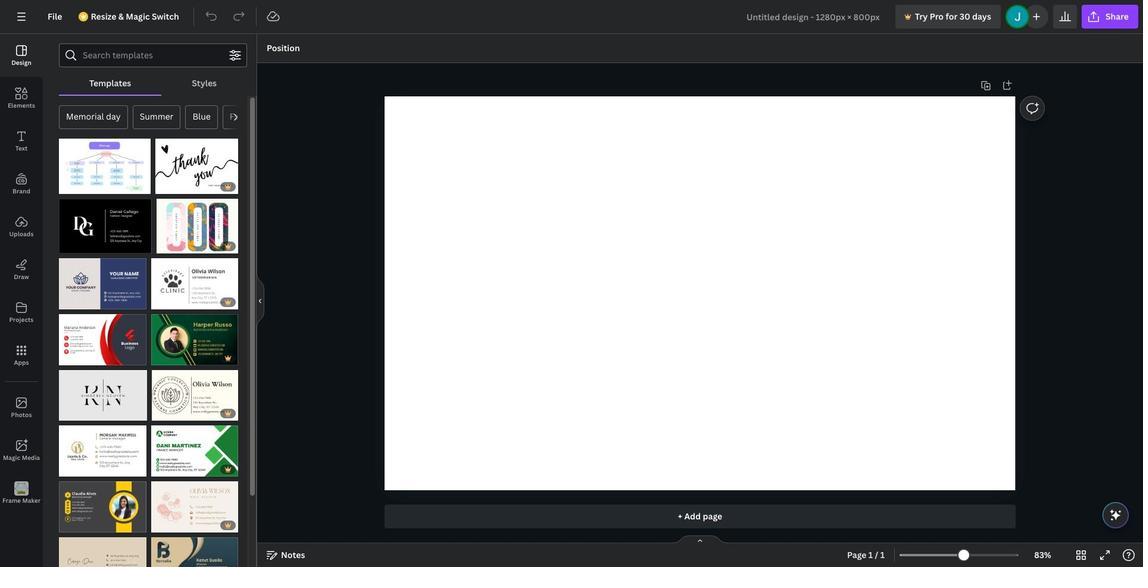 Task type: describe. For each thing, give the bounding box(es) containing it.
hide image
[[257, 272, 265, 329]]

red black creative modern business card group
[[59, 307, 146, 366]]

grey black modern elegant name initials monogram business card group
[[59, 363, 147, 421]]

sitemap whiteboard in green purple basic style image
[[59, 139, 151, 194]]

pink & gold illustrated watercolor butterflies nail studio business card group
[[151, 475, 238, 533]]

show pages image
[[672, 536, 729, 545]]

Search templates search field
[[83, 44, 223, 67]]

black and white handwritten thank you card group
[[155, 132, 238, 194]]

black and white dog cat veterinary clinic veterinarian single-side business card group
[[151, 251, 238, 310]]

black and white dog cat veterinary clinic veterinarian single-side business card image
[[151, 258, 238, 310]]

black and white handwritten thank you card image
[[155, 139, 238, 194]]

side panel tab list
[[0, 34, 43, 515]]

black and white simple personal business card group
[[59, 192, 152, 254]]

main menu bar
[[0, 0, 1144, 34]]



Task type: vqa. For each thing, say whether or not it's contained in the screenshot.
search templates search box at the top left of page
yes



Task type: locate. For each thing, give the bounding box(es) containing it.
professional business card group
[[59, 475, 146, 533]]

brown  business card group
[[59, 531, 146, 568]]

cream and gray organic natural cosmetics single-side business card image
[[152, 370, 238, 421]]

pink abstract colorful floral pattern label group
[[157, 192, 238, 254]]

navy and brown modern business card group
[[151, 531, 238, 568]]

Design title text field
[[738, 5, 891, 29]]

simple corporate business card group
[[59, 419, 146, 477]]

blue grey minimalist modern business card group
[[59, 251, 146, 310]]

green and gold modern business card group
[[151, 307, 238, 366]]

green and white modern business card group
[[151, 419, 238, 477]]

pink abstract colorful floral pattern label image
[[157, 199, 238, 254]]

sitemap whiteboard in green purple basic style group
[[59, 132, 151, 194]]

cream and gray organic natural cosmetics single-side business card group
[[152, 363, 238, 421]]



